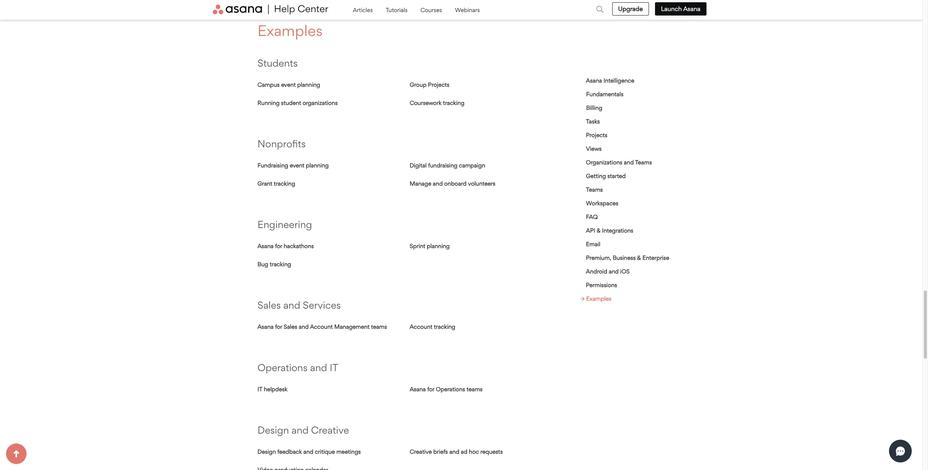 Task type: describe. For each thing, give the bounding box(es) containing it.
1 vertical spatial examples link
[[580, 295, 612, 302]]

articles link
[[353, 4, 375, 15]]

running student organizations
[[258, 99, 338, 106]]

organizations
[[303, 99, 338, 106]]

sprint planning link
[[410, 242, 450, 250]]

tracking for coursework tracking
[[443, 99, 465, 106]]

meetings
[[337, 448, 361, 455]]

design feedback and critique meetings
[[258, 448, 361, 455]]

fundamentals
[[587, 91, 624, 98]]

students
[[258, 57, 298, 69]]

engineering
[[258, 218, 312, 230]]

getting
[[587, 172, 607, 180]]

teams link
[[587, 186, 603, 193]]

1 asana help center help center home page image from the left
[[213, 5, 269, 14]]

design for design feedback and critique meetings
[[258, 448, 276, 455]]

it helpdesk link
[[258, 386, 288, 393]]

articles
[[353, 6, 375, 14]]

launch
[[661, 5, 682, 13]]

android
[[587, 268, 608, 275]]

1 vertical spatial &
[[638, 254, 642, 261]]

running student organizations link
[[258, 99, 338, 106]]

permissions link
[[587, 282, 618, 289]]

asana for hackathons link
[[258, 242, 314, 250]]

0 horizontal spatial sales
[[258, 299, 281, 311]]

tracking for grant tracking
[[274, 180, 295, 187]]

and for services
[[283, 299, 301, 311]]

0 horizontal spatial operations
[[258, 361, 308, 374]]

premium, business & enterprise link
[[587, 254, 670, 261]]

operations and it link
[[258, 361, 339, 374]]

tasks link
[[587, 118, 601, 125]]

launch asana
[[661, 5, 701, 13]]

students link
[[258, 57, 298, 69]]

asana for hackathons
[[258, 242, 314, 250]]

bug tracking link
[[258, 261, 291, 268]]

group
[[410, 81, 427, 88]]

account tracking
[[410, 323, 456, 330]]

upgrade
[[619, 5, 643, 13]]

organizations and teams
[[587, 159, 653, 166]]

for for sales and services
[[275, 323, 282, 330]]

upgrade link
[[613, 2, 649, 16]]

campus event planning
[[258, 81, 320, 88]]

fundraising
[[258, 162, 288, 169]]

bug tracking
[[258, 261, 291, 268]]

sprint
[[410, 242, 426, 250]]

tutorials link
[[386, 4, 409, 15]]

volunteers
[[468, 180, 496, 187]]

digital fundraising campaign
[[410, 162, 486, 169]]

webinars
[[455, 6, 480, 14]]

2 asana help center help center home page image from the left
[[271, 5, 328, 14]]

1 horizontal spatial teams
[[467, 386, 483, 393]]

fundamentals link
[[587, 91, 624, 98]]

creative briefs and ad hoc requests link
[[410, 448, 503, 455]]

management
[[334, 323, 370, 330]]

digital fundraising campaign link
[[410, 162, 486, 169]]

asana intelligence link
[[587, 77, 635, 84]]

creative briefs and ad hoc requests
[[410, 448, 503, 455]]

webinars link
[[455, 4, 480, 15]]

billing link
[[587, 104, 603, 111]]

coursework
[[410, 99, 442, 106]]

asana for operations teams
[[410, 386, 483, 393]]

campus
[[258, 81, 280, 88]]

and for it
[[310, 361, 327, 374]]

planning for nonprofits
[[306, 162, 329, 169]]

it helpdesk
[[258, 386, 288, 393]]

and for ios
[[609, 268, 619, 275]]

design and creative link
[[258, 424, 349, 436]]

manage and onboard volunteers
[[410, 180, 496, 187]]

ios
[[621, 268, 630, 275]]

premium,
[[587, 254, 612, 261]]

integrations
[[603, 227, 634, 234]]

coursework tracking
[[410, 99, 465, 106]]

ad
[[461, 448, 468, 455]]

email link
[[587, 241, 601, 248]]

permissions
[[587, 282, 618, 289]]

email
[[587, 241, 601, 248]]

asana inside launch asana "link"
[[684, 5, 701, 13]]

started
[[608, 172, 626, 180]]

0 vertical spatial projects
[[428, 81, 450, 88]]

for for engineering
[[275, 242, 282, 250]]

account tracking link
[[410, 323, 456, 330]]

event for nonprofits
[[290, 162, 305, 169]]

tutorials
[[386, 6, 409, 14]]

sales and services link
[[258, 299, 341, 311]]

premium, business & enterprise
[[587, 254, 670, 261]]

engineering link
[[258, 218, 312, 230]]

asana for account tracking
[[258, 323, 274, 330]]

1 account from the left
[[310, 323, 333, 330]]

and for teams
[[624, 159, 634, 166]]

helpdesk
[[264, 386, 288, 393]]

event for students
[[281, 81, 296, 88]]

getting started
[[587, 172, 626, 180]]



Task type: vqa. For each thing, say whether or not it's contained in the screenshot.
second Asana Help Center Help Center home page image from left
yes



Task type: locate. For each thing, give the bounding box(es) containing it.
api & integrations
[[587, 227, 634, 234]]

faq
[[587, 213, 598, 221]]

1 horizontal spatial operations
[[436, 386, 465, 393]]

2 account from the left
[[410, 323, 433, 330]]

0 horizontal spatial asana help center help center home page image
[[213, 5, 269, 14]]

event up student
[[281, 81, 296, 88]]

1 horizontal spatial it
[[330, 361, 339, 374]]

android and ios link
[[587, 268, 630, 275]]

running
[[258, 99, 280, 106]]

0 horizontal spatial creative
[[311, 424, 349, 436]]

design
[[258, 424, 289, 436], [258, 448, 276, 455]]

1 horizontal spatial &
[[638, 254, 642, 261]]

1 vertical spatial teams
[[467, 386, 483, 393]]

0 horizontal spatial teams
[[371, 323, 387, 330]]

critique
[[315, 448, 335, 455]]

hackathons
[[284, 242, 314, 250]]

sales
[[258, 299, 281, 311], [284, 323, 297, 330]]

grant tracking
[[258, 180, 295, 187]]

1 vertical spatial design
[[258, 448, 276, 455]]

projects link
[[587, 131, 608, 139]]

1 vertical spatial examples
[[587, 295, 612, 302]]

grant tracking link
[[258, 180, 295, 187]]

account
[[310, 323, 333, 330], [410, 323, 433, 330]]

0 vertical spatial it
[[330, 361, 339, 374]]

creative up critique
[[311, 424, 349, 436]]

asana for sprint planning
[[258, 242, 274, 250]]

design up feedback
[[258, 424, 289, 436]]

1 horizontal spatial examples link
[[580, 295, 612, 302]]

teams
[[636, 159, 653, 166], [587, 186, 603, 193]]

1 vertical spatial operations
[[436, 386, 465, 393]]

operations and it
[[258, 361, 339, 374]]

0 vertical spatial operations
[[258, 361, 308, 374]]

group projects
[[410, 81, 450, 88]]

onboard
[[445, 180, 467, 187]]

and for onboard
[[433, 180, 443, 187]]

asana for fundamentals
[[587, 77, 603, 84]]

1 horizontal spatial projects
[[587, 131, 608, 139]]

organizations and teams link
[[587, 159, 653, 166]]

1 horizontal spatial account
[[410, 323, 433, 330]]

1 vertical spatial for
[[275, 323, 282, 330]]

tasks
[[587, 118, 601, 125]]

design left feedback
[[258, 448, 276, 455]]

fundraising
[[428, 162, 458, 169]]

event right fundraising
[[290, 162, 305, 169]]

& right business
[[638, 254, 642, 261]]

projects up coursework tracking link
[[428, 81, 450, 88]]

2 vertical spatial planning
[[427, 242, 450, 250]]

examples link up students link
[[258, 21, 323, 40]]

android and ios
[[587, 268, 630, 275]]

intelligence
[[604, 77, 635, 84]]

nonprofits
[[258, 138, 306, 150]]

briefs
[[434, 448, 448, 455]]

creative
[[311, 424, 349, 436], [410, 448, 432, 455]]

projects
[[428, 81, 450, 88], [587, 131, 608, 139]]

0 vertical spatial examples
[[258, 21, 323, 40]]

getting started link
[[587, 172, 626, 180]]

workspaces
[[587, 200, 619, 207]]

0 vertical spatial teams
[[371, 323, 387, 330]]

billing
[[587, 104, 603, 111]]

0 horizontal spatial examples link
[[258, 21, 323, 40]]

examples up students link
[[258, 21, 323, 40]]

examples link down permissions link
[[580, 295, 612, 302]]

courses link
[[421, 4, 444, 15]]

and for creative
[[292, 424, 309, 436]]

0 horizontal spatial examples
[[258, 21, 323, 40]]

sprint planning
[[410, 242, 450, 250]]

design and creative
[[258, 424, 349, 436]]

courses
[[421, 6, 444, 14]]

1 vertical spatial event
[[290, 162, 305, 169]]

1 horizontal spatial asana help center help center home page image
[[271, 5, 328, 14]]

campaign
[[459, 162, 486, 169]]

asana help center help center home page image
[[213, 5, 269, 14], [271, 5, 328, 14]]

1 horizontal spatial teams
[[636, 159, 653, 166]]

1 horizontal spatial creative
[[410, 448, 432, 455]]

1 vertical spatial it
[[258, 386, 262, 393]]

creative left briefs
[[410, 448, 432, 455]]

1 vertical spatial sales
[[284, 323, 297, 330]]

2 design from the top
[[258, 448, 276, 455]]

digital
[[410, 162, 427, 169]]

0 vertical spatial design
[[258, 424, 289, 436]]

sales and services
[[258, 299, 341, 311]]

1 design from the top
[[258, 424, 289, 436]]

planning
[[297, 81, 320, 88], [306, 162, 329, 169], [427, 242, 450, 250]]

0 vertical spatial creative
[[311, 424, 349, 436]]

examples link
[[258, 21, 323, 40], [580, 295, 612, 302]]

services
[[303, 299, 341, 311]]

organizations
[[587, 159, 623, 166]]

0 vertical spatial planning
[[297, 81, 320, 88]]

1 vertical spatial planning
[[306, 162, 329, 169]]

0 horizontal spatial it
[[258, 386, 262, 393]]

campus event planning link
[[258, 81, 320, 88]]

1 horizontal spatial examples
[[587, 295, 612, 302]]

projects up views
[[587, 131, 608, 139]]

tracking for bug tracking
[[270, 261, 291, 268]]

teams
[[371, 323, 387, 330], [467, 386, 483, 393]]

0 horizontal spatial projects
[[428, 81, 450, 88]]

1 horizontal spatial sales
[[284, 323, 297, 330]]

student
[[281, 99, 301, 106]]

0 vertical spatial &
[[597, 227, 601, 234]]

asana intelligence
[[587, 77, 635, 84]]

1 vertical spatial teams
[[587, 186, 603, 193]]

examples down permissions link
[[587, 295, 612, 302]]

design for design and creative
[[258, 424, 289, 436]]

feedback
[[278, 448, 302, 455]]

hoc
[[469, 448, 479, 455]]

1 vertical spatial projects
[[587, 131, 608, 139]]

business
[[613, 254, 636, 261]]

group projects link
[[410, 81, 450, 88]]

api
[[587, 227, 596, 234]]

fundraising event planning link
[[258, 162, 329, 169]]

0 horizontal spatial &
[[597, 227, 601, 234]]

tracking for account tracking
[[434, 323, 456, 330]]

grant
[[258, 180, 272, 187]]

it
[[330, 361, 339, 374], [258, 386, 262, 393]]

views link
[[587, 145, 602, 152]]

0 vertical spatial for
[[275, 242, 282, 250]]

views
[[587, 145, 602, 152]]

event
[[281, 81, 296, 88], [290, 162, 305, 169]]

2 vertical spatial for
[[428, 386, 435, 393]]

planning for students
[[297, 81, 320, 88]]

asana for operations teams link
[[410, 386, 483, 393]]

fundraising event planning
[[258, 162, 329, 169]]

0 vertical spatial sales
[[258, 299, 281, 311]]

asana for sales and account management teams link
[[258, 323, 387, 330]]

nonprofits link
[[258, 138, 306, 150]]

0 horizontal spatial teams
[[587, 186, 603, 193]]

1 vertical spatial creative
[[410, 448, 432, 455]]

0 vertical spatial event
[[281, 81, 296, 88]]

0 vertical spatial examples link
[[258, 21, 323, 40]]

0 vertical spatial teams
[[636, 159, 653, 166]]

operations
[[258, 361, 308, 374], [436, 386, 465, 393]]

enterprise
[[643, 254, 670, 261]]

asana for sales and account management teams
[[258, 323, 387, 330]]

coursework tracking link
[[410, 99, 465, 106]]

& right api
[[597, 227, 601, 234]]

0 horizontal spatial account
[[310, 323, 333, 330]]

workspaces link
[[587, 200, 619, 207]]

for
[[275, 242, 282, 250], [275, 323, 282, 330], [428, 386, 435, 393]]

bug
[[258, 261, 268, 268]]

launch asana link
[[655, 2, 707, 16]]



